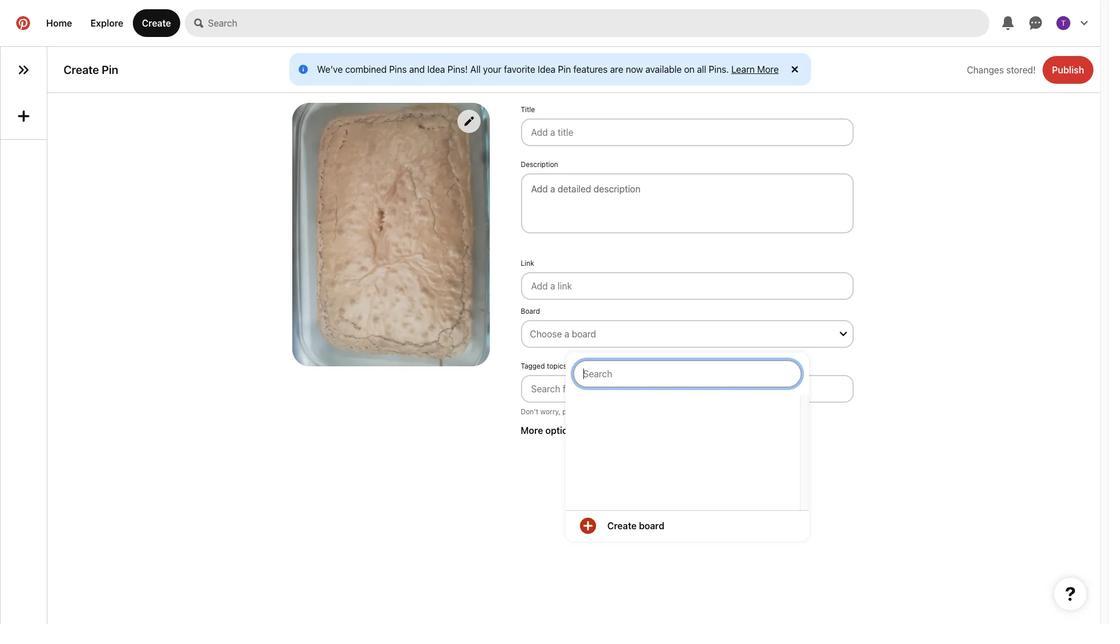 Task type: locate. For each thing, give the bounding box(es) containing it.
tagged topics (0)
[[521, 362, 579, 370]]

create for create
[[142, 18, 171, 28]]

Search text field
[[208, 9, 990, 37]]

pin left features
[[558, 64, 571, 74]]

don't worry, people won't see your tags
[[521, 407, 651, 416]]

are
[[610, 64, 624, 74]]

Add a detailed description field
[[531, 184, 843, 194]]

Title text field
[[521, 118, 854, 146]]

choose a board
[[530, 329, 596, 339]]

on
[[684, 64, 695, 74]]

0 vertical spatial create
[[142, 18, 171, 28]]

publish button
[[1043, 56, 1094, 83]]

changes stored!
[[967, 64, 1036, 75]]

1 horizontal spatial board
[[639, 521, 665, 531]]

available
[[646, 64, 682, 74]]

idea right and
[[427, 64, 445, 74]]

pins.
[[709, 64, 729, 74]]

1 horizontal spatial more
[[757, 64, 779, 74]]

explore link
[[81, 9, 133, 37]]

0 horizontal spatial board
[[572, 329, 596, 339]]

home
[[46, 18, 72, 28]]

more
[[757, 64, 779, 74], [521, 425, 543, 436]]

idea
[[427, 64, 445, 74], [538, 64, 556, 74]]

create
[[142, 18, 171, 28], [64, 63, 99, 76], [608, 521, 637, 531]]

link
[[521, 259, 534, 268]]

your right all at the top of the page
[[483, 64, 502, 74]]

0 vertical spatial board
[[572, 329, 596, 339]]

1 vertical spatial create
[[64, 63, 99, 76]]

your right see
[[620, 407, 635, 416]]

explore
[[91, 18, 123, 28]]

2 vertical spatial create
[[608, 521, 637, 531]]

(0)
[[569, 362, 579, 370]]

create board button
[[566, 511, 809, 541]]

tags
[[637, 407, 651, 416]]

worry,
[[541, 407, 561, 416]]

1 idea from the left
[[427, 64, 445, 74]]

0 horizontal spatial more
[[521, 425, 543, 436]]

0 vertical spatial more
[[757, 64, 779, 74]]

1 vertical spatial more
[[521, 425, 543, 436]]

0 horizontal spatial idea
[[427, 64, 445, 74]]

0 horizontal spatial create
[[64, 63, 99, 76]]

1 vertical spatial your
[[620, 407, 635, 416]]

and
[[409, 64, 425, 74]]

0 horizontal spatial your
[[483, 64, 502, 74]]

1 horizontal spatial your
[[620, 407, 635, 416]]

1 horizontal spatial create
[[142, 18, 171, 28]]

home link
[[37, 9, 81, 37]]

more options button
[[519, 425, 856, 436]]

0 vertical spatial your
[[483, 64, 502, 74]]

options
[[545, 425, 578, 436]]

people
[[563, 407, 585, 416]]

see
[[607, 407, 618, 416]]

we've combined pins and idea pins! all your favorite idea pin features are now available on all pins. learn more
[[317, 64, 779, 74]]

more down don't
[[521, 425, 543, 436]]

your
[[483, 64, 502, 74], [620, 407, 635, 416]]

create inside button
[[608, 521, 637, 531]]

1 horizontal spatial idea
[[538, 64, 556, 74]]

pin down explore link at left
[[102, 63, 118, 76]]

pin
[[102, 63, 118, 76], [558, 64, 571, 74]]

we've
[[317, 64, 343, 74]]

1 horizontal spatial pin
[[558, 64, 571, 74]]

board
[[572, 329, 596, 339], [639, 521, 665, 531]]

idea right the favorite
[[538, 64, 556, 74]]

create link
[[133, 9, 180, 37]]

board
[[521, 307, 540, 316]]

pins!
[[448, 64, 468, 74]]

more right learn
[[757, 64, 779, 74]]

2 idea from the left
[[538, 64, 556, 74]]

learn
[[732, 64, 755, 74]]

2 horizontal spatial create
[[608, 521, 637, 531]]



Task type: vqa. For each thing, say whether or not it's contained in the screenshot.
This contains an image of: denim1001
no



Task type: describe. For each thing, give the bounding box(es) containing it.
create for create pin
[[64, 63, 99, 76]]

stored!
[[1007, 64, 1036, 75]]

changes
[[967, 64, 1004, 75]]

Search through your boards search field
[[573, 360, 802, 388]]

favorite
[[504, 64, 535, 74]]

pins
[[389, 64, 407, 74]]

topics
[[547, 362, 567, 370]]

learn more link
[[732, 64, 779, 74]]

don't
[[521, 407, 539, 416]]

create for create board
[[608, 521, 637, 531]]

choose
[[530, 329, 562, 339]]

features
[[574, 64, 608, 74]]

all
[[470, 64, 481, 74]]

choose a board button
[[521, 320, 854, 348]]

0 horizontal spatial pin
[[102, 63, 118, 76]]

create board
[[608, 521, 665, 531]]

combined
[[345, 64, 387, 74]]

search icon image
[[194, 18, 203, 28]]

tyler black image
[[1057, 16, 1071, 30]]

more options
[[521, 425, 578, 436]]

create pin
[[64, 63, 118, 76]]

choose a board image
[[840, 331, 847, 337]]

now
[[626, 64, 643, 74]]

description
[[521, 160, 558, 169]]

1 vertical spatial board
[[639, 521, 665, 531]]

tagged
[[521, 362, 545, 370]]

Tagged topics (0) text field
[[521, 375, 854, 403]]

a
[[565, 329, 569, 339]]

publish
[[1052, 64, 1084, 75]]

won't
[[587, 407, 605, 416]]

info image
[[299, 65, 308, 74]]

title
[[521, 105, 535, 114]]

all
[[697, 64, 706, 74]]

Link url field
[[521, 272, 854, 300]]



